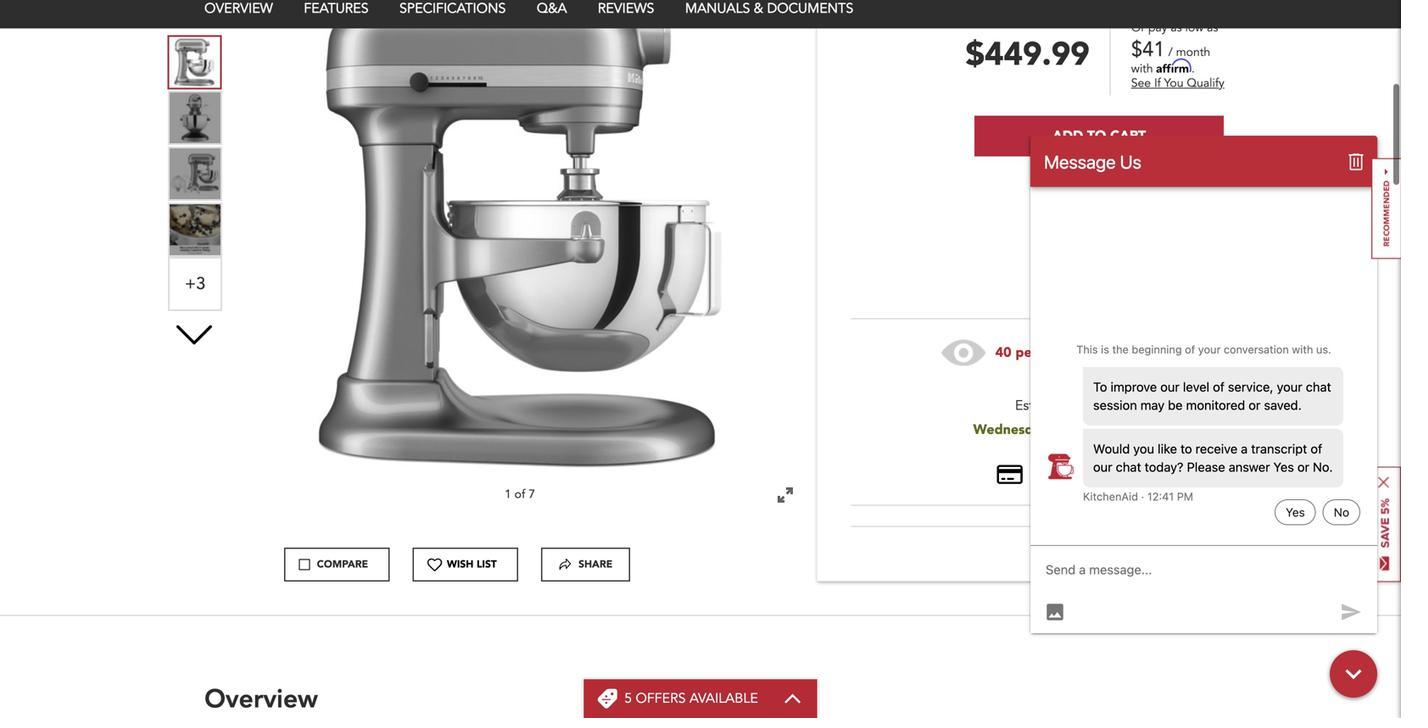Task type: locate. For each thing, give the bounding box(es) containing it.
applepay icon image
[[1113, 465, 1143, 485], [1154, 465, 1202, 485]]

affirm
[[1157, 59, 1192, 73]]

swatches list box
[[154, 0, 235, 422]]

1 horizontal spatial applepay icon image
[[1154, 465, 1202, 485]]

:
[[1180, 397, 1184, 415]]

as left low
[[1171, 19, 1182, 35]]

see if you qualify link
[[1131, 75, 1225, 91]]

0 horizontal spatial as
[[1171, 19, 1182, 35]]

wednesday,
[[973, 421, 1051, 439]]

1 of 7
[[505, 486, 535, 502]]

estimated
[[1015, 397, 1076, 415]]

or
[[1131, 19, 1145, 35]]

offers
[[636, 690, 686, 708]]

qualify
[[1187, 75, 1225, 91]]

.
[[1192, 61, 1195, 77]]

free shipping estimated arrival for 20146 : wednesday, feb. 28 change this location?
[[973, 378, 1225, 439]]

add to cart button
[[975, 116, 1224, 157]]

cart
[[1110, 127, 1146, 145]]

add to cart
[[1053, 127, 1146, 145]]

/
[[1168, 44, 1173, 60]]

change
[[1110, 422, 1152, 438]]

1 horizontal spatial this
[[1184, 344, 1205, 362]]

purchased
[[1117, 344, 1180, 362]]

applepay icon image down change this location? link
[[1154, 465, 1202, 485]]

this down the 20146
[[1155, 422, 1174, 438]]

1 horizontal spatial as
[[1207, 19, 1218, 35]]

0 horizontal spatial this
[[1155, 422, 1174, 438]]

if
[[1154, 75, 1161, 91]]

chevron icon image
[[784, 694, 802, 704]]

low
[[1185, 19, 1204, 35]]

0 horizontal spatial applepay icon image
[[1113, 465, 1143, 485]]

applepay icon image down change
[[1113, 465, 1143, 485]]

location?
[[1177, 422, 1225, 438]]

available
[[690, 690, 758, 708]]

wish list
[[447, 558, 497, 572]]

people
[[1016, 344, 1060, 362]]

this inside free shipping estimated arrival for 20146 : wednesday, feb. 28 change this location?
[[1155, 422, 1174, 438]]

this
[[1184, 344, 1205, 362], [1155, 422, 1174, 438]]

28
[[1088, 421, 1104, 439]]

close image
[[1378, 477, 1389, 488]]

month
[[1176, 44, 1211, 60]]

product
[[1209, 344, 1257, 362]]

for
[[1122, 397, 1138, 415]]

0 vertical spatial this
[[1184, 344, 1205, 362]]

1 vertical spatial this
[[1155, 422, 1174, 438]]

recommendations image
[[1372, 158, 1401, 259]]

as right low
[[1207, 19, 1218, 35]]

heading
[[624, 690, 758, 708]]

this left product
[[1184, 344, 1205, 362]]

credit card icon image
[[997, 465, 1023, 485]]

as
[[1171, 19, 1182, 35], [1207, 19, 1218, 35]]

40 people recently purchased this product
[[996, 344, 1257, 362]]

with
[[1131, 61, 1153, 77]]

wish
[[447, 558, 474, 572]]



Task type: describe. For each thing, give the bounding box(es) containing it.
7
[[529, 486, 535, 502]]

wish list button
[[428, 549, 510, 580]]

promo tag image
[[597, 689, 618, 709]]

to
[[1087, 127, 1106, 145]]

affirm . see if you qualify
[[1131, 59, 1225, 91]]

view icon image
[[941, 340, 996, 366]]

add
[[1053, 127, 1083, 145]]

free
[[1061, 378, 1095, 397]]

overview
[[204, 682, 318, 715]]

/ month with
[[1131, 44, 1211, 77]]

see
[[1131, 75, 1151, 91]]

recently
[[1065, 344, 1113, 362]]

share
[[579, 558, 613, 572]]

5
[[624, 690, 632, 708]]

40
[[996, 344, 1012, 362]]

change this location? link
[[1110, 422, 1225, 439]]

or pay as low as $41
[[1131, 19, 1218, 63]]

$41
[[1131, 36, 1165, 63]]

shipping
[[1099, 378, 1163, 397]]

you
[[1164, 75, 1184, 91]]

+3
[[185, 272, 205, 296]]

5 offers available
[[624, 690, 758, 708]]

list
[[477, 558, 497, 572]]

paypal icon image
[[1033, 467, 1103, 485]]

heading containing 5
[[624, 690, 758, 708]]

2 applepay icon image from the left
[[1154, 465, 1202, 485]]

of
[[515, 486, 525, 502]]

arrival
[[1079, 397, 1118, 415]]

0: icons / dark / step forward image
[[559, 558, 572, 572]]

pay
[[1148, 19, 1168, 35]]

2 as from the left
[[1207, 19, 1218, 35]]

1 as from the left
[[1171, 19, 1182, 35]]

1
[[505, 486, 511, 502]]

20146
[[1142, 397, 1180, 415]]

1 applepay icon image from the left
[[1113, 465, 1143, 485]]

compare
[[317, 558, 368, 572]]

$449.99
[[966, 33, 1090, 77]]

empty image
[[428, 558, 443, 572]]

feb.
[[1055, 421, 1084, 439]]



Task type: vqa. For each thing, say whether or not it's contained in the screenshot.
left Previous IMAGE
no



